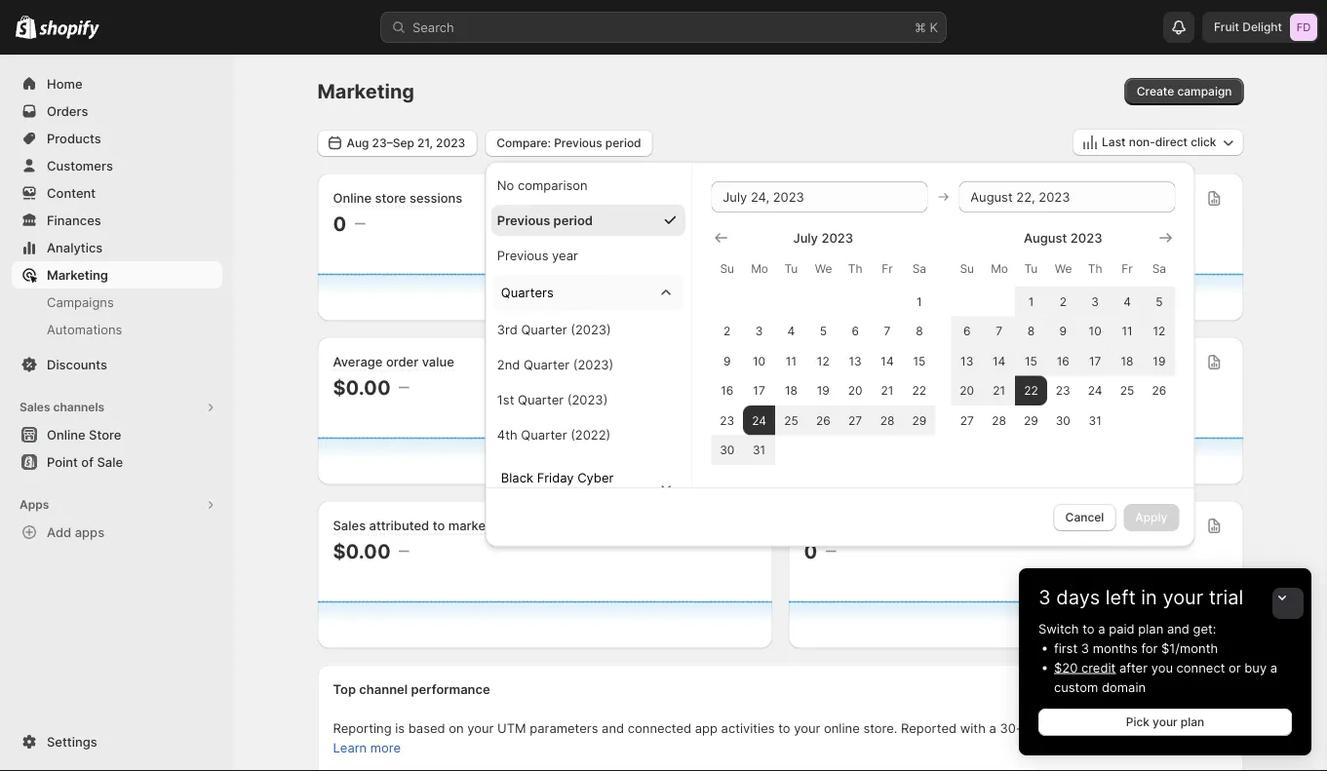 Task type: describe. For each thing, give the bounding box(es) containing it.
fruit
[[1214, 20, 1240, 34]]

1 7 button from the left
[[871, 316, 903, 346]]

2023 for august
[[1071, 230, 1103, 245]]

first
[[1054, 641, 1078, 656]]

31 for left 31 button
[[753, 443, 766, 457]]

pick your plan
[[1126, 715, 1205, 729]]

sunday element for july
[[711, 251, 743, 286]]

pick
[[1126, 715, 1150, 729]]

pick your plan link
[[1039, 709, 1292, 736]]

1 horizontal spatial 11 button
[[1111, 316, 1143, 346]]

3 inside 3 days left in your trial dropdown button
[[1039, 586, 1051, 609]]

online inside "link"
[[47, 427, 85, 442]]

paid
[[1109, 621, 1135, 636]]

no comparison
[[497, 177, 587, 192]]

grid containing august
[[951, 228, 1175, 435]]

25 for 25 button to the left
[[784, 413, 798, 427]]

tu for july
[[785, 262, 798, 276]]

0 horizontal spatial 2 button
[[711, 316, 743, 346]]

2 13 button from the left
[[951, 346, 983, 376]]

we for july
[[815, 262, 832, 276]]

0 horizontal spatial 19 button
[[807, 376, 839, 405]]

aug 23–sep 21, 2023 button
[[317, 129, 477, 157]]

1 vertical spatial 5
[[820, 324, 827, 338]]

30-
[[1000, 721, 1022, 736]]

1 vertical spatial 12
[[817, 354, 830, 368]]

online store
[[47, 427, 121, 442]]

0 horizontal spatial 25 button
[[775, 405, 807, 435]]

1 horizontal spatial 4 button
[[1111, 286, 1143, 316]]

6 for 2nd the 6 "button" from right
[[852, 324, 859, 338]]

1 6 button from the left
[[839, 316, 871, 346]]

0 horizontal spatial 10 button
[[743, 346, 775, 376]]

saturday element for august 2023
[[1143, 251, 1175, 286]]

$20 credit link
[[1054, 660, 1116, 675]]

store
[[89, 427, 121, 442]]

finances link
[[12, 207, 222, 234]]

sales channels
[[20, 400, 104, 414]]

19 for 19 button to the left
[[817, 383, 830, 398]]

1 horizontal spatial 24 button
[[1079, 376, 1111, 405]]

first 3 months for $1/month
[[1054, 641, 1218, 656]]

23 for the left the 23 button
[[720, 413, 734, 427]]

24 for the 24 button to the left
[[752, 413, 766, 427]]

year
[[552, 247, 578, 263]]

a inside reporting is based on your utm parameters and connected app activities to your online store. reported with a 30-day attribution window. learn more
[[989, 721, 997, 736]]

learn more link
[[333, 741, 401, 756]]

th for july 2023
[[848, 262, 863, 276]]

k
[[930, 20, 938, 35]]

tu for august
[[1024, 262, 1038, 276]]

thursday element for july 2023
[[839, 251, 871, 286]]

1 20 from the left
[[848, 383, 863, 398]]

2 21 button from the left
[[983, 376, 1015, 405]]

30 for leftmost 30 button
[[720, 443, 735, 457]]

1 21 button from the left
[[871, 376, 903, 405]]

customers link
[[12, 152, 222, 179]]

1st quarter (2023)
[[497, 392, 607, 407]]

1 horizontal spatial 9 button
[[1047, 316, 1079, 346]]

26 for the leftmost 26 button
[[816, 413, 831, 427]]

to inside 3 days left in your trial element
[[1083, 621, 1095, 636]]

1st
[[497, 392, 514, 407]]

last non-direct click button
[[1073, 129, 1244, 156]]

YYYY-MM-DD text field
[[711, 181, 928, 212]]

add apps
[[47, 525, 104, 540]]

1 15 from the left
[[913, 354, 926, 368]]

16 button for 15
[[1047, 346, 1079, 376]]

utm
[[497, 721, 526, 736]]

0 vertical spatial 2
[[1060, 294, 1067, 308]]

0 horizontal spatial 11 button
[[775, 346, 807, 376]]

your left the online
[[794, 721, 820, 736]]

average order value
[[333, 354, 454, 370]]

0 horizontal spatial 30 button
[[711, 435, 743, 465]]

4th quarter (2022)
[[497, 427, 610, 442]]

4th
[[497, 427, 517, 442]]

1 1 from the left
[[917, 294, 922, 308]]

19 for 19 button to the right
[[1153, 354, 1166, 368]]

compare: previous period button
[[485, 129, 653, 157]]

previous inside dropdown button
[[554, 136, 602, 150]]

0 horizontal spatial 12 button
[[807, 346, 839, 376]]

1 horizontal spatial 10 button
[[1079, 316, 1111, 346]]

after
[[1119, 660, 1148, 675]]

search
[[413, 20, 454, 35]]

black friday cyber monday
[[501, 470, 613, 504]]

quarter for 3rd
[[521, 322, 567, 337]]

cancel button
[[1054, 504, 1116, 531]]

get:
[[1193, 621, 1216, 636]]

0 horizontal spatial 4 button
[[775, 316, 807, 346]]

connected
[[628, 721, 692, 736]]

2 6 button from the left
[[951, 316, 983, 346]]

0 vertical spatial 4
[[1124, 294, 1131, 308]]

a inside "after you connect or buy a custom domain"
[[1270, 660, 1278, 675]]

1 horizontal spatial 5 button
[[1143, 286, 1175, 316]]

1 horizontal spatial 23 button
[[1047, 376, 1079, 405]]

2 29 button from the left
[[1015, 405, 1047, 435]]

quarters
[[501, 285, 553, 300]]

31 for rightmost 31 button
[[1089, 413, 1102, 427]]

store for 0
[[375, 191, 406, 206]]

previous for previous period
[[497, 212, 550, 227]]

marketing
[[448, 518, 509, 533]]

1 horizontal spatial 19 button
[[1143, 346, 1175, 376]]

14 for first the 14 button from left
[[881, 354, 894, 368]]

1 horizontal spatial 11
[[1122, 324, 1133, 338]]

grid containing july
[[711, 228, 935, 465]]

2 20 button from the left
[[951, 376, 983, 405]]

previous period
[[497, 212, 592, 227]]

average
[[333, 354, 383, 370]]

top channel performance
[[333, 682, 490, 697]]

period inside previous period button
[[553, 212, 592, 227]]

0 vertical spatial 10
[[1089, 324, 1102, 338]]

(2022)
[[570, 427, 610, 442]]

tuesday element for july 2023
[[775, 251, 807, 286]]

compare:
[[497, 136, 551, 150]]

attributed
[[369, 518, 429, 533]]

3 days left in your trial button
[[1019, 569, 1312, 609]]

switch
[[1039, 621, 1079, 636]]

aug
[[347, 136, 369, 150]]

click
[[1191, 135, 1217, 149]]

0 horizontal spatial 26 button
[[807, 405, 839, 435]]

0 horizontal spatial 0
[[333, 212, 346, 236]]

we for august
[[1055, 262, 1072, 276]]

your right on
[[467, 721, 494, 736]]

sunday element for august
[[951, 251, 983, 286]]

cancel
[[1066, 510, 1104, 524]]

no comparison button
[[491, 169, 685, 201]]

non-
[[1129, 135, 1155, 149]]

comparison
[[517, 177, 587, 192]]

1 8 button from the left
[[903, 316, 935, 346]]

monday element for august
[[983, 251, 1015, 286]]

0 vertical spatial plan
[[1138, 621, 1164, 636]]

with
[[960, 721, 986, 736]]

1 horizontal spatial a
[[1098, 621, 1105, 636]]

quarter for 2nd
[[523, 357, 569, 372]]

1 28 button from the left
[[871, 405, 903, 435]]

2 21 from the left
[[993, 383, 1005, 398]]

days
[[1056, 586, 1100, 609]]

0 horizontal spatial 18 button
[[775, 376, 807, 405]]

1 horizontal spatial 0
[[804, 539, 817, 563]]

delight
[[1243, 20, 1282, 34]]

1 13 button from the left
[[839, 346, 871, 376]]

1 1 button from the left
[[903, 286, 935, 316]]

1 horizontal spatial 18 button
[[1111, 346, 1143, 376]]

cyber
[[577, 470, 613, 485]]

2 27 button from the left
[[951, 405, 983, 435]]

1 22 button from the left
[[903, 376, 935, 405]]

buy
[[1245, 660, 1267, 675]]

9 for leftmost the "9" button
[[724, 354, 731, 368]]

1st quarter (2023) button
[[491, 384, 685, 415]]

parameters
[[530, 721, 598, 736]]

1 horizontal spatial 31 button
[[1079, 405, 1111, 435]]

1 vertical spatial 17
[[753, 383, 765, 398]]

sales for sales channels
[[20, 400, 50, 414]]

sessions
[[410, 191, 463, 206]]

2 14 button from the left
[[983, 346, 1015, 376]]

friday element for august 2023
[[1111, 251, 1143, 286]]

su for august
[[960, 262, 974, 276]]

2 8 button from the left
[[1015, 316, 1047, 346]]

0 vertical spatial 12
[[1153, 324, 1166, 338]]

months
[[1093, 641, 1138, 656]]

1 20 button from the left
[[839, 376, 871, 405]]

1 horizontal spatial 26 button
[[1143, 376, 1175, 405]]

2 22 button from the left
[[1015, 376, 1047, 405]]

1 vertical spatial 10
[[753, 354, 766, 368]]

point of sale button
[[0, 449, 234, 476]]

1 horizontal spatial 30 button
[[1047, 405, 1079, 435]]

1 7 from the left
[[884, 324, 891, 338]]

27 for 1st 27 button from right
[[960, 413, 974, 427]]

0 horizontal spatial 31 button
[[743, 435, 775, 465]]

rate
[[950, 191, 975, 206]]

left
[[1106, 586, 1136, 609]]

channels
[[53, 400, 104, 414]]

su for july
[[720, 262, 734, 276]]

1 horizontal spatial 3 button
[[1079, 286, 1111, 316]]

online for 0%
[[804, 191, 843, 206]]

automations
[[47, 322, 122, 337]]

campaigns
[[47, 295, 114, 310]]

3rd quarter (2023) button
[[491, 314, 685, 345]]

window.
[[1113, 721, 1162, 736]]

2023 for july
[[822, 230, 853, 245]]

point of sale
[[47, 454, 123, 470]]

3 days left in your trial element
[[1019, 619, 1312, 756]]

1 29 button from the left
[[903, 405, 935, 435]]

$0.00 down attributed on the left bottom
[[333, 539, 391, 563]]

reporting is based on your utm parameters and connected app activities to your online store. reported with a 30-day attribution window. learn more
[[333, 721, 1162, 756]]

online store link
[[12, 421, 222, 449]]

0 horizontal spatial 24 button
[[743, 405, 775, 435]]

1 horizontal spatial 5
[[1156, 294, 1163, 308]]

2nd
[[497, 357, 520, 372]]

you
[[1151, 660, 1173, 675]]

23–sep
[[372, 136, 414, 150]]

29 for first the 29 button from right
[[1024, 413, 1038, 427]]

campaigns link
[[12, 289, 222, 316]]

18 for right 18 button
[[1121, 354, 1134, 368]]

2 15 button from the left
[[1015, 346, 1047, 376]]

after you connect or buy a custom domain
[[1054, 660, 1278, 695]]

create campaign
[[1137, 84, 1232, 98]]

0 horizontal spatial 9 button
[[711, 346, 743, 376]]

4th quarter (2022) button
[[491, 419, 685, 450]]

0 horizontal spatial 17 button
[[743, 376, 775, 405]]

august
[[1024, 230, 1067, 245]]

1 horizontal spatial 2 button
[[1047, 286, 1079, 316]]

0 horizontal spatial 2
[[724, 324, 731, 338]]

analytics
[[47, 240, 103, 255]]



Task type: vqa. For each thing, say whether or not it's contained in the screenshot.


Task type: locate. For each thing, give the bounding box(es) containing it.
(2023) for 2nd quarter (2023)
[[573, 357, 613, 372]]

0 horizontal spatial 27 button
[[839, 405, 871, 435]]

16
[[1057, 354, 1070, 368], [721, 383, 734, 398]]

performance
[[411, 682, 490, 697]]

0 horizontal spatial to
[[433, 518, 445, 533]]

1 button
[[903, 286, 935, 316], [1015, 286, 1047, 316]]

quarter inside 3rd quarter (2023) button
[[521, 322, 567, 337]]

thursday element down august 2023
[[1079, 251, 1111, 286]]

monday element
[[743, 251, 775, 286], [983, 251, 1015, 286]]

1 horizontal spatial 26
[[1152, 383, 1167, 398]]

1 15 button from the left
[[903, 346, 935, 376]]

1 mo from the left
[[751, 262, 768, 276]]

saturday element
[[903, 251, 935, 286], [1143, 251, 1175, 286]]

0 horizontal spatial 3 button
[[743, 316, 775, 346]]

0 vertical spatial 25
[[1120, 383, 1134, 398]]

and up $1/month
[[1167, 621, 1190, 636]]

day
[[1022, 721, 1044, 736]]

1 vertical spatial marketing
[[47, 267, 108, 282]]

1 we from the left
[[815, 262, 832, 276]]

saturday element for july 2023
[[903, 251, 935, 286]]

6
[[852, 324, 859, 338], [963, 324, 971, 338]]

customers
[[47, 158, 113, 173]]

1 horizontal spatial 18
[[1121, 354, 1134, 368]]

wednesday element for august
[[1047, 251, 1079, 286]]

2 15 from the left
[[1025, 354, 1037, 368]]

tuesday element down the july
[[775, 251, 807, 286]]

2 22 from the left
[[1024, 383, 1038, 398]]

30
[[1056, 413, 1071, 427], [720, 443, 735, 457]]

(2023) up 2nd quarter (2023) button
[[570, 322, 611, 337]]

0 horizontal spatial 2023
[[436, 136, 465, 150]]

learn
[[333, 741, 367, 756]]

1 horizontal spatial to
[[778, 721, 790, 736]]

7 button
[[871, 316, 903, 346], [983, 316, 1015, 346]]

to inside reporting is based on your utm parameters and connected app activities to your online store. reported with a 30-day attribution window. learn more
[[778, 721, 790, 736]]

fr for august 2023
[[1122, 262, 1133, 276]]

18 for the left 18 button
[[785, 383, 798, 398]]

shopify image
[[16, 15, 36, 39]]

1 22 from the left
[[912, 383, 927, 398]]

(2023)
[[570, 322, 611, 337], [573, 357, 613, 372], [567, 392, 607, 407]]

2 28 from the left
[[992, 413, 1006, 427]]

12
[[1153, 324, 1166, 338], [817, 354, 830, 368]]

a left 30-
[[989, 721, 997, 736]]

settings link
[[12, 728, 222, 756]]

thursday element down july 2023
[[839, 251, 871, 286]]

1 horizontal spatial 12 button
[[1143, 316, 1175, 346]]

2 saturday element from the left
[[1143, 251, 1175, 286]]

1 27 button from the left
[[839, 405, 871, 435]]

period up no comparison 'button'
[[605, 136, 641, 150]]

automations link
[[12, 316, 222, 343]]

is
[[395, 721, 405, 736]]

and inside 3 days left in your trial element
[[1167, 621, 1190, 636]]

10
[[1089, 324, 1102, 338], [753, 354, 766, 368]]

0 horizontal spatial a
[[989, 721, 997, 736]]

2 8 from the left
[[1028, 324, 1035, 338]]

to right attributed on the left bottom
[[433, 518, 445, 533]]

more
[[370, 741, 401, 756]]

0 horizontal spatial 5
[[820, 324, 827, 338]]

2 7 from the left
[[996, 324, 1002, 338]]

2023 right 21,
[[436, 136, 465, 150]]

to right switch
[[1083, 621, 1095, 636]]

2 14 from the left
[[993, 354, 1006, 368]]

previous up quarters
[[497, 247, 548, 263]]

1 vertical spatial period
[[553, 212, 592, 227]]

quarter right 1st
[[517, 392, 563, 407]]

1 horizontal spatial 17 button
[[1079, 346, 1111, 376]]

26 button
[[1143, 376, 1175, 405], [807, 405, 839, 435]]

5
[[1156, 294, 1163, 308], [820, 324, 827, 338]]

friday element
[[871, 251, 903, 286], [1111, 251, 1143, 286]]

22
[[912, 383, 927, 398], [1024, 383, 1038, 398]]

1 horizontal spatial tu
[[1024, 262, 1038, 276]]

3 days left in your trial
[[1039, 586, 1244, 609]]

29 for first the 29 button from the left
[[912, 413, 927, 427]]

0 horizontal spatial sunday element
[[711, 251, 743, 286]]

previous up previous year
[[497, 212, 550, 227]]

reported
[[901, 721, 957, 736]]

credit
[[1081, 660, 1116, 675]]

2 1 button from the left
[[1015, 286, 1047, 316]]

quarter inside 1st quarter (2023) button
[[517, 392, 563, 407]]

(2023) for 3rd quarter (2023)
[[570, 322, 611, 337]]

online store sessions
[[333, 191, 463, 206]]

2023 inside dropdown button
[[436, 136, 465, 150]]

friday element down online store conversion rate
[[871, 251, 903, 286]]

wednesday element
[[807, 251, 839, 286], [1047, 251, 1079, 286]]

1 horizontal spatial tuesday element
[[1015, 251, 1047, 286]]

friday element for july 2023
[[871, 251, 903, 286]]

1 horizontal spatial 21 button
[[983, 376, 1015, 405]]

quarter inside 2nd quarter (2023) button
[[523, 357, 569, 372]]

analytics link
[[12, 234, 222, 261]]

1 horizontal spatial sa
[[1152, 262, 1166, 276]]

sales for sales attributed to marketing
[[333, 518, 366, 533]]

(2023) for 1st quarter (2023)
[[567, 392, 607, 407]]

your inside pick your plan link
[[1153, 715, 1178, 729]]

0 horizontal spatial 29
[[912, 413, 927, 427]]

1 vertical spatial and
[[602, 721, 624, 736]]

fr down yyyy-mm-dd text field
[[1122, 262, 1133, 276]]

app
[[695, 721, 718, 736]]

sales inside button
[[20, 400, 50, 414]]

2 thursday element from the left
[[1079, 251, 1111, 286]]

0 horizontal spatial online
[[47, 427, 85, 442]]

1 horizontal spatial friday element
[[1111, 251, 1143, 286]]

0 horizontal spatial 25
[[784, 413, 798, 427]]

(2023) inside 3rd quarter (2023) button
[[570, 322, 611, 337]]

marketing link
[[12, 261, 222, 289]]

1 su from the left
[[720, 262, 734, 276]]

store left sessions on the left top of page
[[375, 191, 406, 206]]

1 horizontal spatial 16
[[1057, 354, 1070, 368]]

previous for previous year
[[497, 247, 548, 263]]

9 button left total
[[711, 346, 743, 376]]

0 horizontal spatial su
[[720, 262, 734, 276]]

1 vertical spatial to
[[1083, 621, 1095, 636]]

online store button
[[0, 421, 234, 449]]

tu down the july
[[785, 262, 798, 276]]

0 horizontal spatial sa
[[912, 262, 926, 276]]

1 horizontal spatial marketing
[[317, 79, 414, 103]]

31 button
[[1079, 405, 1111, 435], [743, 435, 775, 465]]

0 horizontal spatial 13 button
[[839, 346, 871, 376]]

wednesday element for july
[[807, 251, 839, 286]]

23 for the 23 button to the right
[[1056, 383, 1070, 398]]

store left conversion at the right top of the page
[[846, 191, 877, 206]]

1 horizontal spatial 6
[[963, 324, 971, 338]]

16 button for 9
[[711, 376, 743, 405]]

sales left "channels"
[[20, 400, 50, 414]]

20 button
[[839, 376, 871, 405], [951, 376, 983, 405]]

august 2023
[[1024, 230, 1103, 245]]

period up year
[[553, 212, 592, 227]]

fruit delight image
[[1290, 14, 1317, 41]]

wednesday element down august 2023
[[1047, 251, 1079, 286]]

content
[[47, 185, 96, 200]]

0 horizontal spatial 11
[[786, 354, 797, 368]]

plan up for
[[1138, 621, 1164, 636]]

1 friday element from the left
[[871, 251, 903, 286]]

1 13 from the left
[[849, 354, 862, 368]]

online up "point"
[[47, 427, 85, 442]]

1 horizontal spatial 31
[[1089, 413, 1102, 427]]

2 we from the left
[[1055, 262, 1072, 276]]

2 sa from the left
[[1152, 262, 1166, 276]]

2 store from the left
[[846, 191, 877, 206]]

1 store from the left
[[375, 191, 406, 206]]

total
[[804, 354, 834, 370]]

30 for rightmost 30 button
[[1056, 413, 1071, 427]]

24
[[1088, 383, 1102, 398], [752, 413, 766, 427]]

mo for august
[[991, 262, 1008, 276]]

sale
[[97, 454, 123, 470]]

no change image
[[354, 216, 365, 232], [842, 216, 853, 232], [399, 544, 409, 559], [825, 544, 836, 559]]

on
[[449, 721, 464, 736]]

0 horizontal spatial thursday element
[[839, 251, 871, 286]]

1 horizontal spatial sunday element
[[951, 251, 983, 286]]

9
[[1060, 324, 1067, 338], [724, 354, 731, 368]]

4 button
[[1111, 286, 1143, 316], [775, 316, 807, 346]]

2 fr from the left
[[1122, 262, 1133, 276]]

1 6 from the left
[[852, 324, 859, 338]]

home link
[[12, 70, 222, 98]]

0 horizontal spatial 14 button
[[871, 346, 903, 376]]

marketing down analytics
[[47, 267, 108, 282]]

0 vertical spatial 19
[[1153, 354, 1166, 368]]

online for 0
[[333, 191, 372, 206]]

0 vertical spatial previous
[[554, 136, 602, 150]]

2 tu from the left
[[1024, 262, 1038, 276]]

discounts link
[[12, 351, 222, 378]]

22 for first 22 "button" from the left
[[912, 383, 927, 398]]

14 button
[[871, 346, 903, 376], [983, 346, 1015, 376]]

18 button
[[1111, 346, 1143, 376], [775, 376, 807, 405]]

1 horizontal spatial 7 button
[[983, 316, 1015, 346]]

quarter for 4th
[[521, 427, 567, 442]]

0 horizontal spatial 22 button
[[903, 376, 935, 405]]

2 su from the left
[[960, 262, 974, 276]]

previous period button
[[491, 205, 685, 236]]

plan down "after you connect or buy a custom domain"
[[1181, 715, 1205, 729]]

wednesday element down july 2023
[[807, 251, 839, 286]]

tuesday element
[[775, 251, 807, 286], [1015, 251, 1047, 286]]

a right buy
[[1270, 660, 1278, 675]]

0 horizontal spatial 30
[[720, 443, 735, 457]]

2 6 from the left
[[963, 324, 971, 338]]

sa for august 2023
[[1152, 262, 1166, 276]]

1 horizontal spatial 28
[[992, 413, 1006, 427]]

1 8 from the left
[[916, 324, 923, 338]]

quarter right 3rd
[[521, 322, 567, 337]]

2023
[[436, 136, 465, 150], [822, 230, 853, 245], [1071, 230, 1103, 245]]

for
[[1141, 641, 1158, 656]]

shopify image
[[39, 20, 100, 39]]

1 grid from the left
[[711, 228, 935, 465]]

0 horizontal spatial 28
[[880, 413, 895, 427]]

18
[[1121, 354, 1134, 368], [785, 383, 798, 398]]

1 horizontal spatial 20 button
[[951, 376, 983, 405]]

16 for 9
[[721, 383, 734, 398]]

0 vertical spatial 24
[[1088, 383, 1102, 398]]

marketing up the aug
[[317, 79, 414, 103]]

0 horizontal spatial 5 button
[[807, 316, 839, 346]]

quarter down 1st quarter (2023) on the bottom left
[[521, 427, 567, 442]]

1 horizontal spatial 25
[[1120, 383, 1134, 398]]

16 for 15
[[1057, 354, 1070, 368]]

2 horizontal spatial a
[[1270, 660, 1278, 675]]

2023 right the july
[[822, 230, 853, 245]]

6 for first the 6 "button" from right
[[963, 324, 971, 338]]

sa
[[912, 262, 926, 276], [1152, 262, 1166, 276]]

9 button
[[1047, 316, 1079, 346], [711, 346, 743, 376]]

(2023) inside 2nd quarter (2023) button
[[573, 357, 613, 372]]

2 grid from the left
[[951, 228, 1175, 435]]

1 thursday element from the left
[[839, 251, 871, 286]]

sa for july 2023
[[912, 262, 926, 276]]

0 vertical spatial 5
[[1156, 294, 1163, 308]]

0 horizontal spatial 17
[[753, 383, 765, 398]]

2 20 from the left
[[960, 383, 974, 398]]

0%
[[804, 212, 834, 236]]

1 horizontal spatial period
[[605, 136, 641, 150]]

1 vertical spatial sales
[[333, 518, 366, 533]]

19 button
[[1143, 346, 1175, 376], [807, 376, 839, 405]]

quarter
[[521, 322, 567, 337], [523, 357, 569, 372], [517, 392, 563, 407], [521, 427, 567, 442]]

0 horizontal spatial saturday element
[[903, 251, 935, 286]]

thursday element for august 2023
[[1079, 251, 1111, 286]]

add apps button
[[12, 519, 222, 546]]

tu down august at the right
[[1024, 262, 1038, 276]]

we down august 2023
[[1055, 262, 1072, 276]]

1 wednesday element from the left
[[807, 251, 839, 286]]

conversion
[[881, 191, 947, 206]]

0 horizontal spatial we
[[815, 262, 832, 276]]

sales attributed to marketing
[[333, 518, 509, 533]]

grid
[[711, 228, 935, 465], [951, 228, 1175, 435]]

0 vertical spatial and
[[1167, 621, 1190, 636]]

1 14 from the left
[[881, 354, 894, 368]]

YYYY-MM-DD text field
[[959, 181, 1175, 212]]

1 horizontal spatial 17
[[1089, 354, 1101, 368]]

2 button
[[1047, 286, 1079, 316], [711, 316, 743, 346]]

1 th from the left
[[848, 262, 863, 276]]

sales left attributed on the left bottom
[[333, 518, 366, 533]]

0 horizontal spatial 23 button
[[711, 405, 743, 435]]

1 monday element from the left
[[743, 251, 775, 286]]

9 down august 2023
[[1060, 324, 1067, 338]]

1 vertical spatial 25
[[784, 413, 798, 427]]

14
[[881, 354, 894, 368], [993, 354, 1006, 368]]

⌘ k
[[915, 20, 938, 35]]

4
[[1124, 294, 1131, 308], [788, 324, 795, 338]]

$0.00 down total sales
[[804, 375, 862, 399]]

to right activities in the right of the page
[[778, 721, 790, 736]]

discounts
[[47, 357, 107, 372]]

0 horizontal spatial and
[[602, 721, 624, 736]]

0 horizontal spatial 31
[[753, 443, 766, 457]]

period inside compare: previous period dropdown button
[[605, 136, 641, 150]]

we down july 2023
[[815, 262, 832, 276]]

27 for second 27 button from right
[[848, 413, 862, 427]]

21
[[881, 383, 894, 398], [993, 383, 1005, 398]]

2nd quarter (2023) button
[[491, 349, 685, 380]]

3 inside 3 days left in your trial element
[[1081, 641, 1089, 656]]

friday element down yyyy-mm-dd text field
[[1111, 251, 1143, 286]]

15
[[913, 354, 926, 368], [1025, 354, 1037, 368]]

1 horizontal spatial store
[[846, 191, 877, 206]]

your inside 3 days left in your trial dropdown button
[[1163, 586, 1204, 609]]

aug 23–sep 21, 2023
[[347, 136, 465, 150]]

(2023) down 3rd quarter (2023) button
[[573, 357, 613, 372]]

2 mo from the left
[[991, 262, 1008, 276]]

july
[[793, 230, 818, 245]]

your
[[1163, 586, 1204, 609], [1153, 715, 1178, 729], [467, 721, 494, 736], [794, 721, 820, 736]]

14 for 2nd the 14 button from left
[[993, 354, 1006, 368]]

no
[[497, 177, 514, 192]]

and inside reporting is based on your utm parameters and connected app activities to your online store. reported with a 30-day attribution window. learn more
[[602, 721, 624, 736]]

22 for first 22 "button" from the right
[[1024, 383, 1038, 398]]

1 28 from the left
[[880, 413, 895, 427]]

1 vertical spatial 11
[[786, 354, 797, 368]]

10 button
[[1079, 316, 1111, 346], [743, 346, 775, 376]]

0 horizontal spatial 29 button
[[903, 405, 935, 435]]

9 button down august 2023
[[1047, 316, 1079, 346]]

0 horizontal spatial 4
[[788, 324, 795, 338]]

add
[[47, 525, 71, 540]]

$20 credit
[[1054, 660, 1116, 675]]

0 horizontal spatial tu
[[785, 262, 798, 276]]

your right in
[[1163, 586, 1204, 609]]

2 monday element from the left
[[983, 251, 1015, 286]]

2 29 from the left
[[1024, 413, 1038, 427]]

a
[[1098, 621, 1105, 636], [1270, 660, 1278, 675], [989, 721, 997, 736]]

1 horizontal spatial 12
[[1153, 324, 1166, 338]]

2 th from the left
[[1088, 262, 1102, 276]]

(2023) inside 1st quarter (2023) button
[[567, 392, 607, 407]]

fr down online store conversion rate
[[882, 262, 893, 276]]

25 for 25 button to the right
[[1120, 383, 1134, 398]]

31
[[1089, 413, 1102, 427], [753, 443, 766, 457]]

your right pick at bottom right
[[1153, 715, 1178, 729]]

1 horizontal spatial 25 button
[[1111, 376, 1143, 405]]

0 horizontal spatial 12
[[817, 354, 830, 368]]

1 vertical spatial 2
[[724, 324, 731, 338]]

0 horizontal spatial 6
[[852, 324, 859, 338]]

2 friday element from the left
[[1111, 251, 1143, 286]]

1 horizontal spatial 30
[[1056, 413, 1071, 427]]

point
[[47, 454, 78, 470]]

1 vertical spatial previous
[[497, 212, 550, 227]]

orders link
[[12, 98, 222, 125]]

2 27 from the left
[[960, 413, 974, 427]]

2 13 from the left
[[961, 354, 974, 368]]

th down july 2023
[[848, 262, 863, 276]]

0 horizontal spatial 10
[[753, 354, 766, 368]]

tuesday element for august 2023
[[1015, 251, 1047, 286]]

1 saturday element from the left
[[903, 251, 935, 286]]

1 tuesday element from the left
[[775, 251, 807, 286]]

1 horizontal spatial 10
[[1089, 324, 1102, 338]]

quarter for 1st
[[517, 392, 563, 407]]

quarters button
[[493, 275, 683, 310]]

1 horizontal spatial 15
[[1025, 354, 1037, 368]]

0 vertical spatial marketing
[[317, 79, 414, 103]]

th down august 2023
[[1088, 262, 1102, 276]]

13
[[849, 354, 862, 368], [961, 354, 974, 368]]

no change image
[[399, 380, 409, 395]]

$0.00 down average
[[333, 375, 391, 399]]

3rd
[[497, 322, 517, 337]]

9 left total
[[724, 354, 731, 368]]

fr for july 2023
[[882, 262, 893, 276]]

1 29 from the left
[[912, 413, 927, 427]]

9 for the "9" button to the right
[[1060, 324, 1067, 338]]

and left connected
[[602, 721, 624, 736]]

store
[[375, 191, 406, 206], [846, 191, 877, 206]]

2 1 from the left
[[1028, 294, 1034, 308]]

top
[[333, 682, 356, 697]]

0 horizontal spatial 1
[[917, 294, 922, 308]]

sunday element
[[711, 251, 743, 286], [951, 251, 983, 286]]

1 vertical spatial 31
[[753, 443, 766, 457]]

thursday element
[[839, 251, 871, 286], [1079, 251, 1111, 286]]

2 28 button from the left
[[983, 405, 1015, 435]]

0 vertical spatial 18
[[1121, 354, 1134, 368]]

1 vertical spatial (2023)
[[573, 357, 613, 372]]

store for 0%
[[846, 191, 877, 206]]

quarter up 1st quarter (2023) on the bottom left
[[523, 357, 569, 372]]

1 fr from the left
[[882, 262, 893, 276]]

1 vertical spatial plan
[[1181, 715, 1205, 729]]

1 14 button from the left
[[871, 346, 903, 376]]

online up 0%
[[804, 191, 843, 206]]

2 wednesday element from the left
[[1047, 251, 1079, 286]]

th for august 2023
[[1088, 262, 1102, 276]]

1 sunday element from the left
[[711, 251, 743, 286]]

mo for july
[[751, 262, 768, 276]]

1 27 from the left
[[848, 413, 862, 427]]

previous up no comparison 'button'
[[554, 136, 602, 150]]

0 horizontal spatial 8 button
[[903, 316, 935, 346]]

1 horizontal spatial saturday element
[[1143, 251, 1175, 286]]

0 vertical spatial 31
[[1089, 413, 1102, 427]]

2 vertical spatial previous
[[497, 247, 548, 263]]

fr
[[882, 262, 893, 276], [1122, 262, 1133, 276]]

2023 right august at the right
[[1071, 230, 1103, 245]]

online down the aug
[[333, 191, 372, 206]]

tuesday element down august at the right
[[1015, 251, 1047, 286]]

2 7 button from the left
[[983, 316, 1015, 346]]

2 tuesday element from the left
[[1015, 251, 1047, 286]]

monday element for july
[[743, 251, 775, 286]]

(2023) down 2nd quarter (2023) button
[[567, 392, 607, 407]]

0 horizontal spatial 8
[[916, 324, 923, 338]]

quarter inside 4th quarter (2022) button
[[521, 427, 567, 442]]

1 tu from the left
[[785, 262, 798, 276]]

0
[[333, 212, 346, 236], [804, 539, 817, 563]]

monday
[[501, 489, 549, 504]]

apps
[[75, 525, 104, 540]]

2 vertical spatial (2023)
[[567, 392, 607, 407]]

24 for the right the 24 button
[[1088, 383, 1102, 398]]

a left paid
[[1098, 621, 1105, 636]]

2 sunday element from the left
[[951, 251, 983, 286]]

1 horizontal spatial 8 button
[[1015, 316, 1047, 346]]

1 21 from the left
[[881, 383, 894, 398]]

26 for the rightmost 26 button
[[1152, 383, 1167, 398]]

1 sa from the left
[[912, 262, 926, 276]]

0 horizontal spatial mo
[[751, 262, 768, 276]]

content link
[[12, 179, 222, 207]]

0 vertical spatial sales
[[20, 400, 50, 414]]



